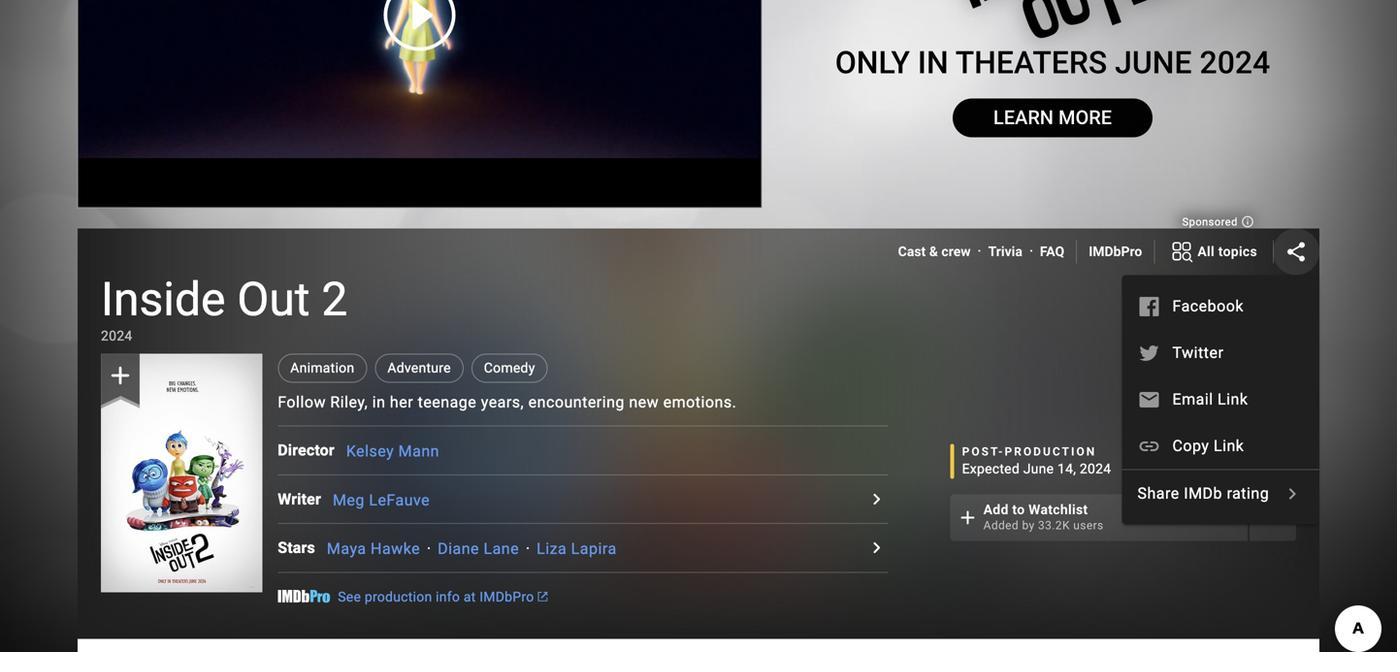 Task type: locate. For each thing, give the bounding box(es) containing it.
menu
[[1122, 283, 1320, 517]]

lewis black, tony hale, liza lapira, amy poehler, phyllis smith, and maya hawke in inside out 2 (2024) image
[[101, 354, 262, 592]]

facebook link
[[1122, 283, 1320, 329]]

imdbpro inside see production info at imdbpro link
[[480, 589, 534, 605]]

cast & crew
[[898, 244, 971, 260]]

1 horizontal spatial 2024
[[1080, 461, 1111, 477]]

chevron right image
[[1281, 482, 1304, 506]]

2024 button
[[101, 327, 132, 346]]

kelsey mann
[[346, 442, 440, 460]]

added
[[984, 519, 1019, 532]]

1 vertical spatial imdbpro
[[480, 589, 534, 605]]

link inside menu item
[[1214, 437, 1244, 455]]

group
[[101, 354, 262, 592]]

inside
[[101, 272, 226, 327]]

menu containing facebook
[[1122, 283, 1320, 517]]

watchlist
[[1029, 502, 1088, 518]]

see full cast and crew image
[[865, 536, 888, 560]]

writer button
[[278, 488, 333, 511]]

add
[[984, 502, 1009, 518]]

14
[[1200, 305, 1223, 327]]

0 horizontal spatial 2024
[[101, 328, 132, 344]]

0 vertical spatial production
[[1005, 445, 1097, 458]]

hawke
[[371, 539, 420, 558]]

sponsored
[[1183, 216, 1241, 228]]

add image
[[956, 506, 980, 529]]

production inside post-production expected june 14, 2024
[[1005, 445, 1097, 458]]

new
[[629, 393, 659, 411]]

liza
[[537, 539, 567, 558]]

cast & crew button
[[898, 242, 971, 262]]

share on social media image
[[1285, 240, 1308, 263]]

rating
[[1227, 484, 1269, 503]]

twitter
[[1173, 344, 1224, 362]]

facebook image
[[1138, 295, 1161, 318]]

imdbpro left launch inline image
[[480, 589, 534, 605]]

1 vertical spatial production
[[365, 589, 432, 605]]

see full cast and crew image
[[865, 488, 888, 511]]

imdbpro right the faq in the right top of the page
[[1089, 244, 1142, 260]]

comedy
[[484, 360, 535, 376]]

users
[[1073, 519, 1104, 532]]

link for copy link
[[1214, 437, 1244, 455]]

link right email
[[1218, 390, 1248, 409]]

link
[[1218, 390, 1248, 409], [1214, 437, 1244, 455]]

riley,
[[330, 393, 368, 411]]

all topics button
[[1155, 236, 1273, 267]]

by
[[1022, 519, 1035, 532]]

production up june
[[1005, 445, 1097, 458]]

email link
[[1173, 390, 1248, 409]]

liza lapira
[[537, 539, 617, 558]]

share imdb rating link
[[1122, 470, 1320, 517]]

0 vertical spatial link
[[1218, 390, 1248, 409]]

production
[[1005, 445, 1097, 458], [365, 589, 432, 605]]

copy
[[1173, 437, 1209, 455]]

0 vertical spatial 2024
[[101, 328, 132, 344]]

share imdb rating
[[1138, 484, 1269, 503]]

maya
[[327, 539, 366, 558]]

imdbpro
[[1089, 244, 1142, 260], [480, 589, 534, 605]]

post-production expected june 14, 2024
[[962, 445, 1111, 477]]

follow riley, in her teenage years, encountering new emotions.
[[278, 393, 737, 411]]

adventure
[[387, 360, 451, 376]]

production for expected
[[1005, 445, 1097, 458]]

launch inline image
[[538, 592, 548, 601]]

2024
[[101, 328, 132, 344], [1080, 461, 1111, 477]]

production down hawke
[[365, 589, 432, 605]]

lefauve
[[369, 491, 430, 509]]

trivia
[[988, 244, 1023, 260]]

share
[[1138, 484, 1180, 503]]

2024 right 14,
[[1080, 461, 1111, 477]]

diane lane button
[[438, 539, 519, 558]]

meg lefauve button
[[333, 491, 430, 509]]

0 horizontal spatial imdbpro
[[480, 589, 534, 605]]

1 vertical spatial 2024
[[1080, 461, 1111, 477]]

0 vertical spatial imdbpro
[[1089, 244, 1142, 260]]

link right copy
[[1214, 437, 1244, 455]]

cast
[[898, 244, 926, 260]]

expected
[[962, 461, 1020, 477]]

0 horizontal spatial production
[[365, 589, 432, 605]]

1 horizontal spatial production
[[1005, 445, 1097, 458]]

see production info at imdbpro link
[[278, 587, 548, 607]]

1 vertical spatial link
[[1214, 437, 1244, 455]]

2024 down 'inside'
[[101, 328, 132, 344]]



Task type: vqa. For each thing, say whether or not it's contained in the screenshot.
arrow image corresponding to Helen Baxendale image
no



Task type: describe. For each thing, give the bounding box(es) containing it.
faq button
[[1040, 242, 1065, 262]]

facebook
[[1173, 297, 1244, 315]]

all
[[1198, 243, 1215, 259]]

diane
[[438, 539, 479, 558]]

add to watchlist added by 33.2k users
[[984, 502, 1104, 532]]

email
[[1173, 390, 1213, 409]]

email image
[[1138, 388, 1161, 412]]

writer
[[278, 490, 321, 508]]

comedy button
[[471, 354, 548, 383]]

at
[[464, 589, 476, 605]]

faq
[[1040, 244, 1065, 260]]

see
[[338, 589, 361, 605]]

in
[[372, 393, 386, 411]]

director
[[278, 441, 335, 460]]

diane lane
[[438, 539, 519, 558]]

teenage
[[418, 393, 477, 411]]

imdbpro button
[[1089, 242, 1142, 262]]

maya hawke
[[327, 539, 420, 558]]

june
[[1023, 461, 1054, 477]]

years,
[[481, 393, 524, 411]]

kelsey mann button
[[346, 442, 440, 460]]

link for email link
[[1218, 390, 1248, 409]]

encountering
[[528, 393, 625, 411]]

2024 inside post-production expected june 14, 2024
[[1080, 461, 1111, 477]]

crew
[[942, 244, 971, 260]]

email link link
[[1122, 376, 1320, 423]]

her
[[390, 393, 414, 411]]

see full cast and crew element
[[278, 439, 346, 462]]

mann
[[399, 442, 440, 460]]

to
[[1012, 502, 1025, 518]]

twitter image
[[1138, 342, 1161, 365]]

animation button
[[278, 354, 367, 383]]

copy link menu item
[[1122, 423, 1320, 469]]

see production info at imdbpro
[[338, 589, 534, 605]]

follow
[[278, 393, 326, 411]]

production for info
[[365, 589, 432, 605]]

imdb
[[1184, 484, 1222, 503]]

adventure button
[[375, 354, 464, 383]]

out
[[237, 272, 310, 327]]

add title to another list image
[[1261, 506, 1285, 529]]

categories image
[[1171, 240, 1194, 263]]

stars
[[278, 539, 315, 557]]

copy link
[[1173, 437, 1244, 455]]

info
[[436, 589, 460, 605]]

2
[[322, 272, 348, 327]]

animation
[[290, 360, 355, 376]]

emotions.
[[663, 393, 737, 411]]

inside out 2 2024
[[101, 272, 348, 344]]

all topics
[[1198, 243, 1258, 259]]

2,433
[[1244, 307, 1285, 326]]

maya hawke button
[[327, 539, 420, 558]]

meg
[[333, 491, 365, 509]]

link image
[[1138, 435, 1161, 458]]

post-
[[962, 445, 1005, 458]]

twitter link
[[1122, 329, 1320, 376]]

2024 inside inside out 2 2024
[[101, 328, 132, 344]]

stars button
[[278, 536, 327, 560]]

meg lefauve
[[333, 491, 430, 509]]

topics
[[1219, 243, 1258, 259]]

&
[[929, 244, 938, 260]]

trivia button
[[988, 242, 1023, 262]]

33.2k
[[1038, 519, 1070, 532]]

arrow drop up image
[[1225, 305, 1248, 328]]

liza lapira button
[[537, 539, 617, 558]]

1 horizontal spatial imdbpro
[[1089, 244, 1142, 260]]

lapira
[[571, 539, 617, 558]]

kelsey
[[346, 442, 394, 460]]

14,
[[1058, 461, 1076, 477]]

lane
[[484, 539, 519, 558]]



